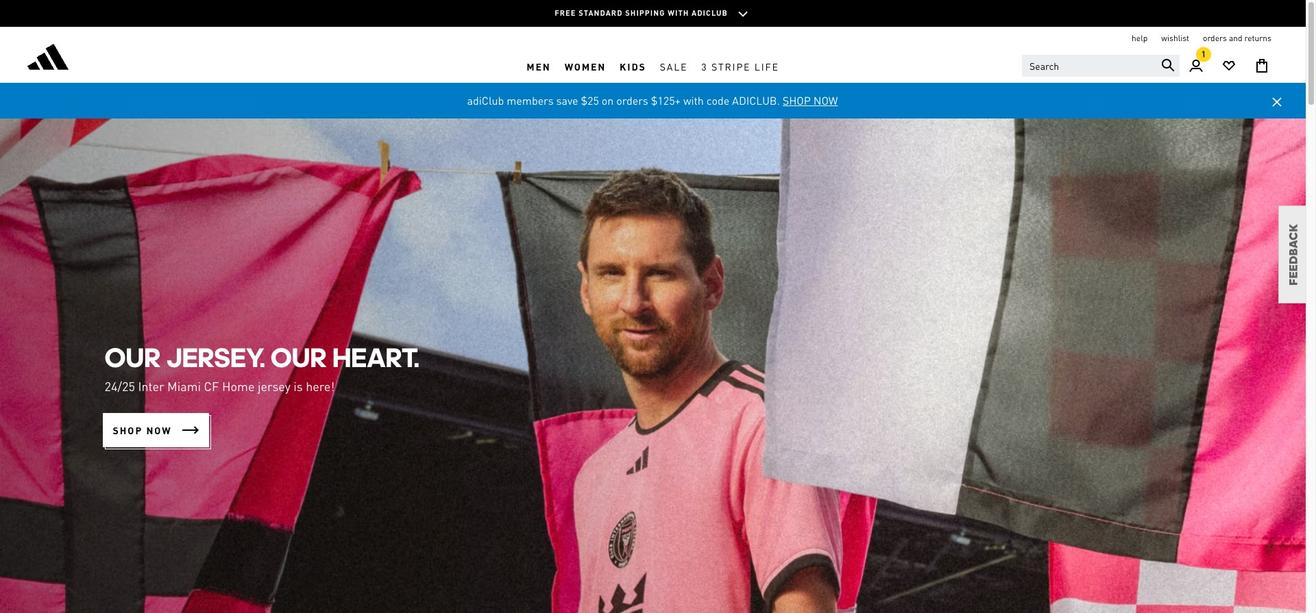 Task type: vqa. For each thing, say whether or not it's contained in the screenshot.
"Originals White Samba OG Shoes" Image
no



Task type: locate. For each thing, give the bounding box(es) containing it.
sale link
[[653, 50, 695, 82]]

inter
[[138, 378, 164, 394]]

now
[[814, 93, 838, 108], [146, 424, 172, 437]]

life
[[755, 60, 780, 72]]

miami
[[167, 378, 201, 394]]

24/25
[[105, 378, 135, 394]]

0 vertical spatial shop
[[783, 93, 811, 108]]

1 vertical spatial orders
[[617, 93, 649, 108]]

0 horizontal spatial now
[[146, 424, 172, 437]]

orders and returns
[[1204, 33, 1272, 43]]

jersey.
[[166, 341, 265, 374]]

shop down "24/25"
[[113, 424, 143, 437]]

our up is
[[271, 341, 327, 374]]

adiclub.
[[733, 93, 780, 108]]

our jersey. our heart. 24/25 inter miami cf home jersey is here!
[[105, 341, 420, 394]]

orders and returns link
[[1204, 33, 1272, 44]]

cross small image
[[1269, 94, 1286, 110]]

arrow right long image
[[182, 423, 199, 439]]

1 horizontal spatial our
[[271, 341, 327, 374]]

shop
[[783, 93, 811, 108], [113, 424, 143, 437]]

orders
[[1204, 33, 1228, 43], [617, 93, 649, 108]]

0 vertical spatial now
[[814, 93, 838, 108]]

shop right adiclub. on the right
[[783, 93, 811, 108]]

0 vertical spatial orders
[[1204, 33, 1228, 43]]

0 horizontal spatial our
[[105, 341, 161, 374]]

1 link
[[1180, 44, 1213, 82]]

3
[[702, 60, 708, 72]]

members
[[507, 93, 554, 108]]

our
[[105, 341, 161, 374], [271, 341, 327, 374]]

women
[[565, 60, 606, 72]]

is
[[294, 378, 303, 394]]

orders up 1
[[1204, 33, 1228, 43]]

1 our from the left
[[105, 341, 161, 374]]

1 horizontal spatial now
[[814, 93, 838, 108]]

1 horizontal spatial orders
[[1204, 33, 1228, 43]]

1 vertical spatial now
[[146, 424, 172, 437]]

0 horizontal spatial shop
[[113, 424, 143, 437]]

free standard shipping with adiclub
[[555, 8, 728, 18]]

orders right on
[[617, 93, 649, 108]]

adiclub
[[692, 8, 728, 18]]

sale
[[660, 60, 688, 72]]

stripe
[[712, 60, 751, 72]]

Search field
[[1023, 55, 1180, 77]]

with
[[684, 93, 704, 108]]

1 vertical spatial shop
[[113, 424, 143, 437]]

men link
[[520, 50, 558, 82]]

women link
[[558, 50, 613, 82]]

standard
[[579, 8, 623, 18]]

our up "24/25"
[[105, 341, 161, 374]]



Task type: describe. For each thing, give the bounding box(es) containing it.
help link
[[1132, 33, 1148, 44]]

shop now link
[[782, 93, 839, 108]]

adiclub members save $25 on orders $125+ with code adiclub. shop now
[[467, 93, 838, 108]]

$25
[[581, 93, 599, 108]]

cf
[[204, 378, 219, 394]]

kids
[[620, 60, 646, 72]]

main navigation element
[[312, 50, 994, 82]]

here!
[[306, 378, 335, 394]]

code
[[707, 93, 730, 108]]

3 stripe life link
[[695, 50, 786, 82]]

2 our from the left
[[271, 341, 327, 374]]

with
[[668, 8, 690, 18]]

1 horizontal spatial shop
[[783, 93, 811, 108]]

men
[[527, 60, 551, 72]]

jersey
[[258, 378, 291, 394]]

free
[[555, 8, 577, 18]]

shipping
[[626, 8, 666, 18]]

home
[[222, 378, 255, 394]]

adiclub
[[467, 93, 504, 108]]

0 horizontal spatial orders
[[617, 93, 649, 108]]

help
[[1132, 33, 1148, 43]]

save
[[557, 93, 578, 108]]

wishlist
[[1162, 33, 1190, 43]]

3 stripe life
[[702, 60, 780, 72]]

1
[[1202, 46, 1206, 57]]

kids link
[[613, 50, 653, 82]]

$125+
[[651, 93, 681, 108]]

lionel messi football 2024 spring summer image image
[[0, 119, 1306, 614]]

on
[[602, 93, 614, 108]]

wishlist link
[[1162, 33, 1190, 44]]

returns
[[1245, 33, 1272, 43]]

and
[[1230, 33, 1243, 43]]

shop now
[[113, 424, 172, 437]]

heart.
[[333, 341, 420, 374]]



